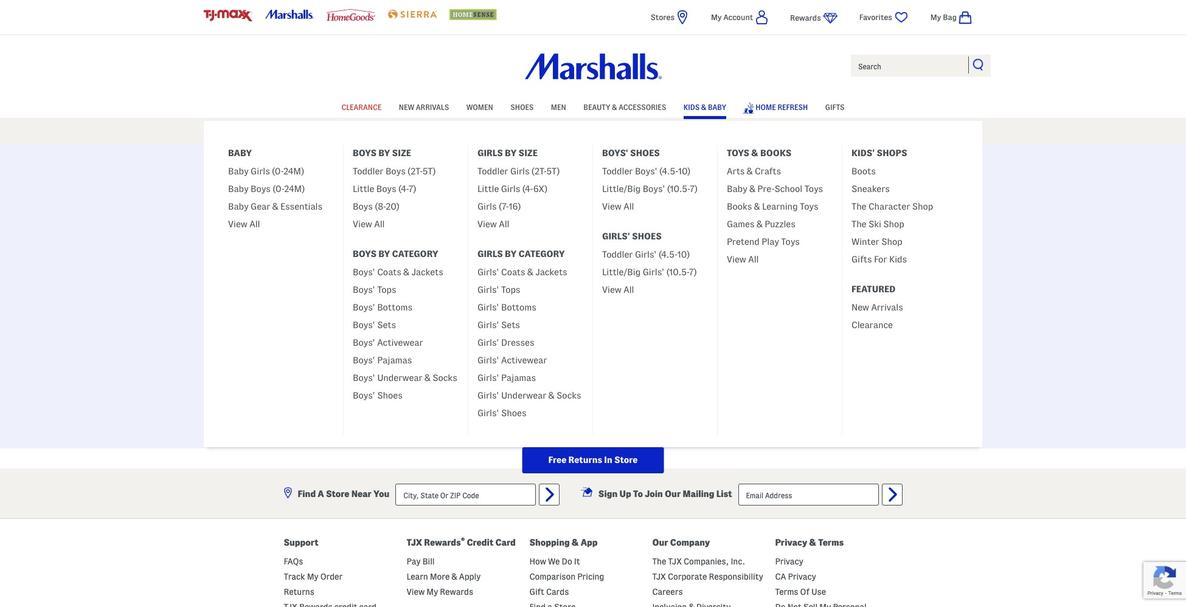 Task type: vqa. For each thing, say whether or not it's contained in the screenshot.


Task type: locate. For each thing, give the bounding box(es) containing it.
girls' pajamas link
[[478, 368, 536, 386]]

1 vertical spatial socks
[[557, 391, 581, 401]]

little girls (4-6x)
[[478, 184, 548, 194]]

socks for boys' underwear & socks
[[433, 374, 457, 383]]

(2t- up sign in
[[532, 167, 547, 176]]

returns
[[569, 456, 602, 465], [284, 588, 314, 597]]

(0- up baby gear & essentials link
[[273, 184, 284, 194]]

how we do it comparison pricing gift cards
[[530, 557, 604, 597]]

1 horizontal spatial account
[[724, 13, 753, 21]]

0 vertical spatial clearance
[[342, 103, 382, 111]]

arrivals left women
[[416, 103, 449, 111]]

5t) inside "link"
[[547, 167, 560, 176]]

2 (2t- from the left
[[532, 167, 547, 176]]

boys' down the boys' activewear
[[353, 356, 375, 366]]

(4.5- for girls'
[[659, 250, 678, 260]]

1 5t) from the left
[[423, 167, 436, 176]]

toddler girls' (4.5-10)
[[602, 250, 690, 260]]

1 vertical spatial activewear
[[501, 356, 547, 366]]

0 vertical spatial 10)
[[678, 167, 691, 176]]

jackets down marshalls, at the left top
[[536, 268, 567, 277]]

socks for girls' underwear & socks
[[557, 391, 581, 401]]

0 vertical spatial shop
[[912, 202, 934, 212]]

sneakers link
[[852, 179, 890, 197]]

girls' underwear & socks
[[478, 391, 581, 401]]

books up the crafts
[[761, 148, 792, 158]]

new arrivals link down featured
[[852, 298, 903, 315]]

a
[[318, 490, 324, 500]]

rewards inside tjx rewards ® credit card
[[424, 538, 461, 548]]

view up simple!
[[602, 202, 622, 212]]

1 vertical spatial new arrivals
[[852, 303, 903, 313]]

0 vertical spatial account
[[724, 13, 753, 21]]

1 size from the left
[[392, 148, 411, 158]]

by for boys by size
[[379, 148, 390, 158]]

little/big down the toddler boys' (4.5-10)
[[602, 184, 641, 194]]

girls up little girls (4-6x) link
[[510, 167, 530, 176]]

rewards inside "pay bill learn more & apply view my rewards"
[[440, 588, 473, 597]]

privacy
[[775, 538, 808, 548], [775, 557, 804, 567], [788, 573, 816, 582]]

1 vertical spatial privacy
[[775, 557, 804, 567]]

1 vertical spatial (4.5-
[[659, 250, 678, 260]]

1 horizontal spatial books
[[761, 148, 792, 158]]

1 horizontal spatial up
[[643, 177, 663, 194]]

store up to
[[614, 456, 638, 465]]

1 vertical spatial boys' shoes
[[353, 391, 403, 401]]

(2t- inside "link"
[[532, 167, 547, 176]]

view down learn on the bottom left of the page
[[407, 588, 425, 597]]

little/big boys' (10.5-7)
[[602, 184, 698, 194]]

category up boys' coats & jackets link
[[392, 249, 439, 259]]

1 coats from the left
[[377, 268, 401, 277]]

comparison
[[530, 573, 576, 582]]

baby down baby girls (0-24m)
[[228, 184, 249, 194]]

featured group containing toddler girls' (4.5-10)
[[593, 245, 717, 305]]

boys' shoes up toddler boys' (4.5-10) link
[[602, 148, 660, 158]]

(2t- for girls
[[532, 167, 547, 176]]

baby boys (0-24m)
[[228, 184, 305, 194]]

arrivals inside featured group
[[871, 303, 903, 313]]

marshalls home image
[[525, 54, 662, 80]]

toys right play
[[781, 237, 800, 247]]

®
[[461, 537, 465, 544]]

up left to
[[620, 490, 631, 500]]

pajamas for girls' pajamas
[[501, 374, 536, 383]]

account
[[724, 13, 753, 21], [476, 238, 519, 250]]

in right free
[[604, 456, 612, 465]]

boys' pajamas
[[353, 356, 412, 366]]

the for the ski shop
[[852, 220, 867, 229]]

little inside little girls (4-6x) link
[[478, 184, 499, 194]]

0 vertical spatial arrivals
[[416, 103, 449, 111]]

(10.5- for girls'
[[667, 268, 689, 277]]

dresses
[[501, 338, 534, 348]]

featured group containing toddler boys (2t-5t)
[[344, 161, 468, 239]]

7) down toddler boys (2t-5t)
[[409, 184, 416, 194]]

category
[[392, 249, 439, 259], [519, 249, 565, 259]]

Search text field
[[850, 54, 992, 78]]

girls' tops link
[[478, 280, 520, 298]]

pajamas for boys' pajamas
[[377, 356, 412, 366]]

boys' up toddler boys' (4.5-10) link
[[602, 148, 628, 158]]

homesense.com image
[[450, 9, 498, 20]]

(0- for boys
[[273, 184, 284, 194]]

1 vertical spatial new arrivals link
[[852, 298, 903, 315]]

(4.5- inside toddler boys' (4.5-10) link
[[660, 167, 678, 176]]

new arrivals inside featured group
[[852, 303, 903, 313]]

by for girls by size
[[505, 148, 517, 158]]

0 vertical spatial (10.5-
[[667, 184, 690, 194]]

little/big
[[602, 184, 641, 194], [602, 268, 641, 277]]

(2t- for boys
[[408, 167, 423, 176]]

girls' shoes up toddler girls' (4.5-10) link
[[602, 232, 662, 242]]

1 horizontal spatial category
[[519, 249, 565, 259]]

little inside little boys (4-7) link
[[353, 184, 374, 194]]

1 horizontal spatial little
[[478, 184, 499, 194]]

0 vertical spatial rewards
[[790, 13, 821, 22]]

tops for boys' tops
[[377, 285, 396, 295]]

gift
[[530, 588, 544, 597]]

coats down the boys by category
[[377, 268, 401, 277]]

boys (8-20) link
[[353, 197, 400, 214]]

1 vertical spatial little/big
[[602, 268, 641, 277]]

boys' for boys' sets link
[[353, 321, 375, 330]]

my bag link
[[931, 10, 983, 25]]

2 tops from the left
[[501, 285, 520, 295]]

toddler
[[353, 167, 384, 176], [478, 167, 508, 176], [602, 167, 633, 176], [602, 250, 633, 260]]

Find A Store Near You text field
[[396, 484, 536, 506]]

2 sets from the left
[[501, 321, 520, 330]]

2 vertical spatial tjx
[[653, 573, 666, 582]]

up down the toddler boys' (4.5-10)
[[643, 177, 663, 194]]

1 horizontal spatial size
[[519, 148, 538, 158]]

1 vertical spatial underwear
[[501, 391, 547, 401]]

2 little/big from the top
[[602, 268, 641, 277]]

favorites link
[[860, 10, 909, 25]]

boys (8-20)
[[353, 202, 400, 212]]

activewear for girls' activewear
[[501, 356, 547, 366]]

0 vertical spatial (4.5-
[[660, 167, 678, 176]]

1 horizontal spatial gifts
[[852, 255, 872, 265]]

2 category from the left
[[519, 249, 565, 259]]

(4- for 7)
[[398, 184, 409, 194]]

new arrivals link left women link
[[399, 97, 449, 116]]

0 vertical spatial new arrivals
[[399, 103, 449, 111]]

featured group for featured
[[843, 298, 967, 340]]

2 size from the left
[[519, 148, 538, 158]]

1 tops from the left
[[377, 285, 396, 295]]

1 vertical spatial pajamas
[[501, 374, 536, 383]]

jackets for girls' coats & jackets
[[536, 268, 567, 277]]

underwear inside "girls' underwear & socks" link
[[501, 391, 547, 401]]

0 horizontal spatial coats
[[377, 268, 401, 277]]

the for the character shop
[[852, 202, 867, 212]]

1 vertical spatial rewards
[[424, 538, 461, 548]]

the left "ski"
[[852, 220, 867, 229]]

boys' for 'boys' activewear' link
[[353, 338, 375, 348]]

1 horizontal spatial tjx
[[653, 573, 666, 582]]

girls' for girls' sets link
[[478, 321, 499, 330]]

up for sign up to join our mailing list
[[620, 490, 631, 500]]

0 horizontal spatial arrivals
[[416, 103, 449, 111]]

1 vertical spatial 24m)
[[284, 184, 305, 194]]

view all down gear
[[228, 220, 260, 229]]

1 vertical spatial new
[[852, 303, 869, 313]]

socks inside "girls' underwear & socks" link
[[557, 391, 581, 401]]

mailing
[[683, 490, 715, 500]]

1 horizontal spatial arrivals
[[871, 303, 903, 313]]

bottoms up girls' sets link
[[501, 303, 537, 313]]

featured group containing toddler boys' (4.5-10)
[[593, 161, 717, 221]]

1 horizontal spatial kids
[[889, 255, 907, 265]]

all down pretend play toys
[[748, 255, 759, 265]]

underwear inside the boys' underwear & socks link
[[377, 374, 423, 383]]

by up boys' coats & jackets link
[[379, 249, 390, 259]]

ca
[[775, 573, 786, 582]]

2 vertical spatial rewards
[[440, 588, 473, 597]]

banner containing baby
[[0, 0, 1186, 474]]

new inside featured group
[[852, 303, 869, 313]]

girls by size
[[478, 148, 538, 158]]

returns inside 'faqs track my order returns'
[[284, 588, 314, 597]]

pay bill link
[[407, 557, 435, 567]]

girls' up girls' sets link
[[478, 303, 499, 313]]

girls' down girls' activewear
[[478, 374, 499, 383]]

1 vertical spatial returns
[[284, 588, 314, 597]]

little/big for girls'
[[602, 268, 641, 277]]

toys right school
[[805, 184, 823, 194]]

bottoms up boys' sets link
[[377, 303, 413, 313]]

boots link
[[852, 161, 876, 179]]

10) for toddler boys' (4.5-10)
[[678, 167, 691, 176]]

baby left home
[[708, 103, 727, 111]]

(4- down toddler girls (2t-5t)
[[522, 184, 533, 194]]

0 horizontal spatial returns
[[284, 588, 314, 597]]

1 little from the left
[[353, 184, 374, 194]]

1 vertical spatial girls' shoes
[[478, 409, 527, 419]]

0 horizontal spatial jackets
[[412, 268, 443, 277]]

girls' down girls' sets
[[478, 338, 499, 348]]

little boys (4-7) link
[[353, 179, 416, 197]]

marquee
[[0, 121, 1186, 145]]

books & learning toys link
[[727, 197, 819, 214]]

1 vertical spatial tjx
[[668, 557, 682, 567]]

(10.5- down the homegoods.
[[667, 268, 689, 277]]

the inside the tjx companies, inc. tjx corporate responsibility careers
[[653, 557, 666, 567]]

returns right free
[[569, 456, 602, 465]]

my inside my account link
[[711, 13, 722, 21]]

1 vertical spatial books
[[727, 202, 752, 212]]

&
[[612, 103, 617, 111], [701, 103, 707, 111], [752, 148, 759, 158], [747, 167, 753, 176], [750, 184, 756, 194], [272, 202, 278, 212], [754, 202, 760, 212], [757, 220, 763, 229], [403, 268, 409, 277], [527, 268, 533, 277], [425, 374, 431, 383], [549, 391, 555, 401], [572, 538, 579, 548], [809, 538, 816, 548], [452, 573, 457, 582]]

24m) inside 'link'
[[283, 167, 304, 176]]

clearance down featured
[[852, 321, 893, 330]]

rewards inside banner
[[790, 13, 821, 22]]

my inside "pay bill learn more & apply view my rewards"
[[427, 588, 438, 597]]

arrivals
[[416, 103, 449, 111], [871, 303, 903, 313]]

7) for little/big girls' (10.5-7)
[[689, 268, 697, 277]]

sign for sign up
[[606, 177, 639, 194]]

0 horizontal spatial tops
[[377, 285, 396, 295]]

sign up to join our mailing list
[[599, 490, 732, 500]]

0 vertical spatial clearance link
[[342, 97, 382, 116]]

featured group
[[219, 161, 343, 239], [344, 161, 468, 239], [468, 161, 593, 239], [593, 161, 717, 221], [718, 161, 842, 274], [843, 161, 967, 274], [593, 245, 717, 305], [344, 262, 468, 411], [468, 262, 593, 428], [843, 298, 967, 340]]

responsibility
[[709, 573, 763, 582]]

1 horizontal spatial coats
[[501, 268, 525, 277]]

email address email field
[[452, 277, 734, 304]]

gifts right the refresh
[[825, 103, 845, 111]]

arts & crafts link
[[727, 161, 781, 179]]

we
[[548, 557, 560, 567]]

password?
[[585, 355, 631, 364]]

by up toddler boys (2t-5t) link
[[379, 148, 390, 158]]

beauty & accessories link
[[584, 97, 666, 116]]

little/big boys' (10.5-7) link
[[602, 179, 698, 197]]

toddler inside "link"
[[478, 167, 508, 176]]

(0- inside 'link'
[[272, 167, 284, 176]]

girls' right the 'it'
[[602, 232, 630, 242]]

0 horizontal spatial account
[[476, 238, 519, 250]]

girls' up girls' shoes link
[[478, 391, 499, 401]]

underwear for boys'
[[377, 374, 423, 383]]

1 horizontal spatial boys' shoes
[[602, 148, 660, 158]]

featured group containing baby girls (0-24m)
[[219, 161, 343, 239]]

1 vertical spatial up
[[620, 490, 631, 500]]

view all link up simple!
[[602, 197, 634, 214]]

the down our company
[[653, 557, 666, 567]]

simple!
[[593, 221, 632, 233]]

toddler down the girls by size at the top left of the page
[[478, 167, 508, 176]]

featured group containing girls' coats & jackets
[[468, 262, 593, 428]]

new
[[399, 103, 414, 111], [852, 303, 869, 313]]

6x)
[[533, 184, 548, 194]]

gifts for gifts
[[825, 103, 845, 111]]

size up toddler girls (2t-5t) "link"
[[519, 148, 538, 158]]

sign for sign up to join our mailing list
[[599, 490, 618, 500]]

new down featured
[[852, 303, 869, 313]]

1 (4- from the left
[[398, 184, 409, 194]]

0 vertical spatial privacy
[[775, 538, 808, 548]]

view all down little/big girls' (10.5-7)
[[602, 285, 634, 295]]

arrivals down featured
[[871, 303, 903, 313]]

clearance link up boys by size
[[342, 97, 382, 116]]

0 vertical spatial up
[[643, 177, 663, 194]]

coats for girls' tops
[[501, 268, 525, 277]]

1 horizontal spatial clearance link
[[852, 315, 893, 333]]

by
[[379, 148, 390, 158], [505, 148, 517, 158], [379, 249, 390, 259], [505, 249, 517, 259]]

2 jackets from the left
[[536, 268, 567, 277]]

new up boys by size
[[399, 103, 414, 111]]

toddler boys' (4.5-10) link
[[602, 161, 691, 179]]

(4- for 6x)
[[522, 184, 533, 194]]

0 horizontal spatial terms
[[775, 588, 798, 597]]

boys' coats & jackets link
[[353, 262, 443, 280]]

0 vertical spatial returns
[[569, 456, 602, 465]]

0 vertical spatial pajamas
[[377, 356, 412, 366]]

0 vertical spatial little/big
[[602, 184, 641, 194]]

card
[[496, 538, 516, 548]]

boys' bottoms
[[353, 303, 413, 313]]

girls' dresses link
[[478, 333, 534, 350]]

gifts down winter
[[852, 255, 872, 265]]

shop down the character shop
[[884, 220, 905, 229]]

little/big girls' (10.5-7)
[[602, 268, 697, 277]]

main content containing sign in
[[178, 156, 1186, 601]]

1 category from the left
[[392, 249, 439, 259]]

free returns in store link
[[522, 448, 664, 474]]

toddler boys (2t-5t)
[[353, 167, 436, 176]]

0 vertical spatial store
[[614, 456, 638, 465]]

(2t- up little boys (4-7) link
[[408, 167, 423, 176]]

(0- for girls
[[272, 167, 284, 176]]

7) for little/big boys' (10.5-7)
[[690, 184, 698, 194]]

0 horizontal spatial new
[[399, 103, 414, 111]]

coats down girls by category
[[501, 268, 525, 277]]

category for girls by category
[[519, 249, 565, 259]]

kids' shops
[[852, 148, 907, 158]]

coats for boys' tops
[[377, 268, 401, 277]]

puzzles
[[765, 220, 796, 229]]

sign down the toddler boys' (4.5-10)
[[606, 177, 639, 194]]

main content
[[178, 156, 1186, 601]]

featured group containing boots
[[843, 161, 967, 274]]

gift cards link
[[530, 588, 569, 597]]

boys' for boys' coats & jackets link
[[353, 268, 375, 277]]

1 vertical spatial (0-
[[273, 184, 284, 194]]

underwear down girls' pajamas
[[501, 391, 547, 401]]

1 horizontal spatial underwear
[[501, 391, 547, 401]]

sets up 'boys' activewear' link
[[377, 321, 396, 330]]

0 vertical spatial underwear
[[377, 374, 423, 383]]

0 horizontal spatial gifts
[[825, 103, 845, 111]]

24m) up baby boys (0-24m) link
[[283, 167, 304, 176]]

tops
[[377, 285, 396, 295], [501, 285, 520, 295]]

activewear for boys' activewear
[[377, 338, 423, 348]]

girls' down girls' pajamas
[[478, 409, 499, 419]]

1 vertical spatial clearance
[[852, 321, 893, 330]]

gifts
[[825, 103, 845, 111], [852, 255, 872, 265]]

bottoms for boys' sets
[[377, 303, 413, 313]]

shop up gifts for kids link
[[882, 237, 903, 247]]

returns down track
[[284, 588, 314, 597]]

1 (2t- from the left
[[408, 167, 423, 176]]

tops inside "link"
[[377, 285, 396, 295]]

pre-
[[758, 184, 775, 194]]

2 coats from the left
[[501, 268, 525, 277]]

1 horizontal spatial (2t-
[[532, 167, 547, 176]]

socks inside the boys' underwear & socks link
[[433, 374, 457, 383]]

1 horizontal spatial returns
[[569, 456, 602, 465]]

(4-
[[398, 184, 409, 194], [522, 184, 533, 194]]

0 horizontal spatial store
[[326, 490, 350, 500]]

menu bar
[[204, 96, 983, 474]]

24m) for baby girls (0-24m)
[[283, 167, 304, 176]]

girls' for "girls' underwear & socks" link
[[478, 391, 499, 401]]

0 horizontal spatial clearance link
[[342, 97, 382, 116]]

1 bottoms from the left
[[377, 303, 413, 313]]

0 horizontal spatial (4-
[[398, 184, 409, 194]]

banner
[[0, 0, 1186, 474]]

1 vertical spatial the
[[852, 220, 867, 229]]

boys' down the toddler boys' (4.5-10)
[[643, 184, 665, 194]]

size for girls by size
[[519, 148, 538, 158]]

gifts inside featured group
[[852, 255, 872, 265]]

0 horizontal spatial up
[[620, 490, 631, 500]]

1 vertical spatial our
[[653, 538, 668, 548]]

new arrivals down featured
[[852, 303, 903, 313]]

tjx up 'corporate'
[[668, 557, 682, 567]]

boys' for boys' tops "link" in the left top of the page
[[353, 285, 375, 295]]

0 horizontal spatial (2t-
[[408, 167, 423, 176]]

my down more
[[427, 588, 438, 597]]

1 horizontal spatial store
[[614, 456, 638, 465]]

None submit
[[973, 58, 985, 71], [452, 380, 734, 406], [539, 484, 560, 506], [882, 484, 903, 506], [973, 58, 985, 71], [452, 380, 734, 406], [539, 484, 560, 506], [882, 484, 903, 506]]

clearance up boys by size
[[342, 103, 382, 111]]

sets up 'girls' dresses' link
[[501, 321, 520, 330]]

1 vertical spatial arrivals
[[871, 303, 903, 313]]

2 5t) from the left
[[547, 167, 560, 176]]

baby inside 'link'
[[228, 167, 249, 176]]

baby for baby girls (0-24m)
[[228, 167, 249, 176]]

sign for sign in
[[523, 177, 557, 194]]

view all link down girls (7-16)
[[478, 214, 510, 232]]

0 vertical spatial kids
[[684, 103, 700, 111]]

women
[[466, 103, 493, 111]]

baby gear & essentials
[[228, 202, 323, 212]]

clearance link
[[342, 97, 382, 116], [852, 315, 893, 333]]

2 (4- from the left
[[522, 184, 533, 194]]

pretend play toys link
[[727, 232, 800, 249]]

girls' shoes inside featured group
[[478, 409, 527, 419]]

bottoms
[[377, 303, 413, 313], [501, 303, 537, 313]]

0 vertical spatial the
[[852, 202, 867, 212]]

0 horizontal spatial kids
[[684, 103, 700, 111]]

0 vertical spatial tjx
[[407, 538, 422, 548]]

do
[[562, 557, 572, 567]]

0 horizontal spatial new arrivals link
[[399, 97, 449, 116]]

featured group containing new arrivals
[[843, 298, 967, 340]]

1 sets from the left
[[377, 321, 396, 330]]

7) for little boys (4-7)
[[409, 184, 416, 194]]

boys' for boys' bottoms link at left
[[353, 303, 375, 313]]

0 horizontal spatial 5t)
[[423, 167, 436, 176]]

my bag
[[931, 13, 957, 21]]

ski
[[869, 220, 882, 229]]

1 jackets from the left
[[412, 268, 443, 277]]

1 horizontal spatial jackets
[[536, 268, 567, 277]]

1 horizontal spatial clearance
[[852, 321, 893, 330]]

shop for the character shop
[[912, 202, 934, 212]]

kids right the for
[[889, 255, 907, 265]]

featured group containing toddler girls (2t-5t)
[[468, 161, 593, 239]]

girls' up girls' pajamas link
[[478, 356, 499, 366]]

1 vertical spatial shop
[[884, 220, 905, 229]]

boys up toddler boys (2t-5t) link
[[353, 148, 377, 158]]

marshalls.com image
[[265, 10, 314, 19]]

girls' shoes link
[[478, 403, 527, 421]]

books inside featured group
[[727, 202, 752, 212]]

boys' inside "link"
[[353, 285, 375, 295]]

0 vertical spatial socks
[[433, 374, 457, 383]]

(0- up baby boys (0-24m) link
[[272, 167, 284, 176]]

our right join
[[665, 490, 681, 500]]

view all link
[[602, 197, 634, 214], [228, 214, 260, 232], [353, 214, 385, 232], [478, 214, 510, 232], [727, 249, 759, 267], [602, 280, 634, 298]]

1 little/big from the top
[[602, 184, 641, 194]]

girls' up 'girls' dresses' link
[[478, 321, 499, 330]]

0 horizontal spatial socks
[[433, 374, 457, 383]]

toddler down simple!
[[602, 250, 633, 260]]

site search search field
[[850, 54, 992, 78]]

2 little from the left
[[478, 184, 499, 194]]

(4.5- inside toddler girls' (4.5-10) link
[[659, 250, 678, 260]]

baby left gear
[[228, 202, 249, 212]]

our company
[[653, 538, 710, 548]]

0 horizontal spatial category
[[392, 249, 439, 259]]

account inside keep it simple! one account for marshalls, t.j.maxx, and homegoods.
[[476, 238, 519, 250]]

marshalls,
[[539, 238, 593, 250]]

(2t-
[[408, 167, 423, 176], [532, 167, 547, 176]]

boys' for the boys' underwear & socks link
[[353, 374, 375, 383]]

10) right 'and'
[[678, 250, 690, 260]]

our left company
[[653, 538, 668, 548]]

up for sign up
[[643, 177, 663, 194]]

activewear up boys' pajamas link
[[377, 338, 423, 348]]

1 horizontal spatial new
[[852, 303, 869, 313]]

apply
[[459, 573, 481, 582]]

boys by size
[[353, 148, 411, 158]]

0 horizontal spatial new arrivals
[[399, 103, 449, 111]]

books up games
[[727, 202, 752, 212]]

baby down arts at the right top
[[727, 184, 748, 194]]

sign
[[523, 177, 557, 194], [606, 177, 639, 194], [599, 490, 618, 500]]

1 horizontal spatial sets
[[501, 321, 520, 330]]

my right track
[[307, 573, 319, 582]]

2 vertical spatial the
[[653, 557, 666, 567]]

gifts for gifts for kids
[[852, 255, 872, 265]]

1 vertical spatial gifts
[[852, 255, 872, 265]]

store right the a
[[326, 490, 350, 500]]

(4.5- up "little/big boys' (10.5-7)" link
[[660, 167, 678, 176]]

new arrivals left women
[[399, 103, 449, 111]]

featured group containing arts & crafts
[[718, 161, 842, 274]]

featured group containing boys' coats & jackets
[[344, 262, 468, 411]]

privacy up terms of use "link"
[[788, 573, 816, 582]]

2 bottoms from the left
[[501, 303, 537, 313]]

kids'
[[852, 148, 875, 158]]



Task type: describe. For each thing, give the bounding box(es) containing it.
essentials
[[280, 202, 323, 212]]

winter shop link
[[852, 232, 903, 249]]

featured group for toys & books
[[718, 161, 842, 274]]

the tjx companies, inc. tjx corporate responsibility careers
[[653, 557, 763, 597]]

girls by category
[[478, 249, 565, 259]]

home
[[756, 103, 776, 111]]

join
[[645, 490, 663, 500]]

baby & pre-school toys
[[727, 184, 823, 194]]

games & puzzles link
[[727, 214, 796, 232]]

girls inside "link"
[[510, 167, 530, 176]]

view all up simple!
[[602, 202, 634, 212]]

& inside "pay bill learn more & apply view my rewards"
[[452, 573, 457, 582]]

view all down pretend
[[727, 255, 759, 265]]

1 horizontal spatial terms
[[818, 538, 844, 548]]

bag
[[943, 13, 957, 21]]

ca privacy link
[[775, 573, 816, 582]]

baby for baby gear & essentials
[[228, 202, 249, 212]]

shoes up toddler boys' (4.5-10) link
[[630, 148, 660, 158]]

girls' for 'girls' dresses' link
[[478, 338, 499, 348]]

girls' activewear
[[478, 356, 547, 366]]

girls' sets link
[[478, 315, 520, 333]]

view all link down pretend
[[727, 249, 759, 267]]

category for boys by category
[[392, 249, 439, 259]]

girls' pajamas
[[478, 374, 536, 383]]

underwear for girls'
[[501, 391, 547, 401]]

sets for girls' sets
[[501, 321, 520, 330]]

featured group for girls by category
[[468, 262, 593, 428]]

view down baby gear & essentials
[[228, 220, 248, 229]]

girls' dresses
[[478, 338, 534, 348]]

boys' underwear & socks link
[[353, 368, 457, 386]]

size for boys by size
[[392, 148, 411, 158]]

gifts for kids
[[852, 255, 907, 265]]

store inside kids & baby menu
[[614, 456, 638, 465]]

baby gear & essentials link
[[228, 197, 323, 214]]

view all link down boys (8-20) at the left of page
[[353, 214, 385, 232]]

0 horizontal spatial clearance
[[342, 103, 382, 111]]

to
[[633, 490, 643, 500]]

(10.5- for boys'
[[667, 184, 690, 194]]

more
[[430, 573, 450, 582]]

shoes up toddler girls' (4.5-10) link
[[632, 232, 662, 242]]

sign up
[[606, 177, 663, 194]]

toddler girls (2t-5t) link
[[478, 161, 560, 179]]

0 vertical spatial new
[[399, 103, 414, 111]]

toddler for toddler boys (2t-5t)
[[353, 167, 384, 176]]

forgot
[[555, 355, 583, 364]]

toddler girls (2t-5t)
[[478, 167, 560, 176]]

returns inside kids & baby menu
[[569, 456, 602, 465]]

store inside "link"
[[326, 490, 350, 500]]

gifts link
[[825, 97, 845, 116]]

little boys (4-7)
[[353, 184, 416, 194]]

little for little boys (4-7)
[[353, 184, 374, 194]]

track
[[284, 573, 305, 582]]

arrivals for topmost 'new arrivals' 'link'
[[416, 103, 449, 111]]

girls inside 'link'
[[251, 167, 270, 176]]

boys up boys' tops "link" in the left top of the page
[[353, 249, 377, 259]]

boys by category
[[353, 249, 439, 259]]

baby up 'baby girls (0-24m)' 'link'
[[228, 148, 252, 158]]

shoes down boys' underwear & socks at the left
[[377, 391, 403, 401]]

5t) for toddler boys (2t-5t)
[[423, 167, 436, 176]]

kids & baby menu
[[204, 121, 983, 474]]

menu bar containing baby
[[204, 96, 983, 474]]

tjmaxx.com image
[[204, 10, 252, 21]]

gear
[[251, 202, 270, 212]]

forgot password? link
[[555, 355, 631, 364]]

featured group for boys by category
[[344, 262, 468, 411]]

pretend
[[727, 237, 760, 247]]

(4.5- for boys'
[[660, 167, 678, 176]]

5t) for toddler girls (2t-5t)
[[547, 167, 560, 176]]

girls' for girls' coats & jackets link
[[478, 268, 499, 277]]

my inside "my bag" link
[[931, 13, 941, 21]]

privacy for ca
[[775, 557, 804, 567]]

faqs link
[[284, 557, 303, 567]]

clearance inside featured group
[[852, 321, 893, 330]]

boys up gear
[[251, 184, 271, 194]]

cards
[[546, 588, 569, 597]]

featured group for girls by size
[[468, 161, 593, 239]]

featured group for boys' shoes
[[593, 161, 717, 221]]

Password password field
[[452, 315, 734, 341]]

find a store near you
[[298, 490, 390, 500]]

0 vertical spatial in
[[560, 177, 574, 194]]

boys' up "little/big boys' (10.5-7)" link
[[635, 167, 658, 176]]

view down boys (8-20) at the left of page
[[353, 220, 372, 229]]

order
[[320, 573, 343, 582]]

view down little/big girls' (10.5-7)
[[602, 285, 622, 295]]

t.j.maxx,
[[595, 238, 645, 250]]

stores
[[651, 13, 675, 21]]

1 vertical spatial clearance link
[[852, 315, 893, 333]]

favorites
[[860, 13, 892, 21]]

little for little girls (4-6x)
[[478, 184, 499, 194]]

tjx inside tjx rewards ® credit card
[[407, 538, 422, 548]]

my inside 'faqs track my order returns'
[[307, 573, 319, 582]]

by for girls by category
[[505, 249, 517, 259]]

kids & baby
[[684, 103, 727, 111]]

all down (7-
[[499, 220, 510, 229]]

0 vertical spatial girls' shoes
[[602, 232, 662, 242]]

home refresh
[[756, 103, 808, 111]]

by for boys by category
[[379, 249, 390, 259]]

view inside "pay bill learn more & apply view my rewards"
[[407, 588, 425, 597]]

baby for baby & pre-school toys
[[727, 184, 748, 194]]

kids & baby link
[[684, 97, 727, 116]]

sets for boys' sets
[[377, 321, 396, 330]]

toys up arts at the right top
[[727, 148, 750, 158]]

boys' tops
[[353, 285, 396, 295]]

of
[[800, 588, 810, 597]]

toddler for toddler boys' (4.5-10)
[[602, 167, 633, 176]]

it
[[583, 221, 590, 233]]

sierra.com image
[[388, 10, 437, 19]]

sign in
[[523, 177, 574, 194]]

books & learning toys
[[727, 202, 819, 212]]

boys up (8-
[[376, 184, 396, 194]]

pay
[[407, 557, 421, 567]]

home refresh link
[[743, 96, 808, 117]]

view all link down gear
[[228, 214, 260, 232]]

view all link down little/big girls' (10.5-7)
[[602, 280, 634, 298]]

view all down boys (8-20) at the left of page
[[353, 220, 385, 229]]

bottoms for girls' sets
[[501, 303, 537, 313]]

0 vertical spatial books
[[761, 148, 792, 158]]

shop for the ski shop
[[884, 220, 905, 229]]

forgot password?
[[555, 355, 631, 364]]

girls' activewear link
[[478, 350, 547, 368]]

boys left (8-
[[353, 202, 373, 212]]

view down pretend
[[727, 255, 746, 265]]

toddler girls' (4.5-10) link
[[602, 245, 690, 262]]

2 horizontal spatial tjx
[[668, 557, 682, 567]]

boys' pajamas link
[[353, 350, 412, 368]]

one
[[454, 238, 474, 250]]

16)
[[509, 202, 521, 212]]

2 vertical spatial privacy
[[788, 573, 816, 582]]

shops
[[877, 148, 907, 158]]

women link
[[466, 97, 493, 116]]

0 vertical spatial boys' shoes
[[602, 148, 660, 158]]

boys' shoes inside featured group
[[353, 391, 403, 401]]

kids inside featured group
[[889, 255, 907, 265]]

company
[[670, 538, 710, 548]]

girls left (7-
[[478, 202, 497, 212]]

all down the 'sign up' at the top right of page
[[624, 202, 634, 212]]

boys' for boys' shoes link
[[353, 391, 375, 401]]

careers link
[[653, 588, 683, 597]]

list
[[717, 490, 732, 500]]

featured group for girls' shoes
[[593, 245, 717, 305]]

toddler for toddler girls' (4.5-10)
[[602, 250, 633, 260]]

girls' for girls' tops link
[[478, 285, 499, 295]]

all down gear
[[250, 220, 260, 229]]

girls up toddler girls (2t-5t) "link"
[[478, 148, 503, 158]]

0 vertical spatial new arrivals link
[[399, 97, 449, 116]]

girls' up the little/big girls' (10.5-7) link
[[635, 250, 657, 260]]

boys up little boys (4-7) link
[[386, 167, 406, 176]]

pay bill learn more & apply view my rewards
[[407, 557, 481, 597]]

boys' bottoms link
[[353, 298, 413, 315]]

shoes down girls' underwear & socks
[[501, 409, 527, 419]]

girls (7-16)
[[478, 202, 521, 212]]

for
[[874, 255, 887, 265]]

arrivals for right 'new arrivals' 'link'
[[871, 303, 903, 313]]

24m) for baby boys (0-24m)
[[284, 184, 305, 194]]

find a store near you link
[[284, 488, 390, 500]]

featured
[[852, 285, 896, 294]]

1 horizontal spatial new arrivals link
[[852, 298, 903, 315]]

girls' bottoms link
[[478, 298, 537, 315]]

privacy for &
[[775, 538, 808, 548]]

all down (8-
[[374, 220, 385, 229]]

rewards link
[[790, 10, 838, 26]]

privacy & terms
[[775, 538, 844, 548]]

toys & books
[[727, 148, 792, 158]]

Sign Up To Join Our Mailing List email field
[[738, 484, 879, 506]]

app
[[581, 538, 598, 548]]

shoes left men
[[511, 103, 534, 111]]

toys down school
[[800, 202, 819, 212]]

view all down girls (7-16)
[[478, 220, 510, 229]]

tjx rewards ® credit card
[[407, 537, 516, 548]]

featured group for boys by size
[[344, 161, 468, 239]]

featured group for kids' shops
[[843, 161, 967, 274]]

girls' for girls' pajamas link
[[478, 374, 499, 383]]

use
[[812, 588, 826, 597]]

little/big for boys'
[[602, 184, 641, 194]]

shopping & app
[[530, 538, 598, 548]]

0 vertical spatial our
[[665, 490, 681, 500]]

homegoods.
[[668, 238, 733, 250]]

the character shop
[[852, 202, 934, 212]]

gifts for kids link
[[852, 249, 907, 267]]

track my order link
[[284, 573, 343, 582]]

baby boys (0-24m) link
[[228, 179, 305, 197]]

toddler for toddler girls (2t-5t)
[[478, 167, 508, 176]]

baby for baby boys (0-24m)
[[228, 184, 249, 194]]

girls up 16)
[[501, 184, 520, 194]]

girls right the one
[[478, 249, 503, 259]]

jackets for boys' coats & jackets
[[412, 268, 443, 277]]

girls' down toddler girls' (4.5-10)
[[643, 268, 665, 277]]

featured group for baby
[[219, 161, 343, 239]]

2 vertical spatial shop
[[882, 237, 903, 247]]

homegoods.com image
[[327, 9, 375, 21]]

10) for toddler girls' (4.5-10)
[[678, 250, 690, 260]]

my account link
[[711, 10, 768, 25]]

girls' for girls' shoes link
[[478, 409, 499, 419]]

girls' for girls' bottoms link at the left of page
[[478, 303, 499, 313]]

girls' for girls' activewear link
[[478, 356, 499, 366]]

account inside banner
[[724, 13, 753, 21]]

companies,
[[684, 557, 729, 567]]

pretend play toys
[[727, 237, 800, 247]]

tops for girls' tops
[[501, 285, 520, 295]]

view down girls (7-16)
[[478, 220, 497, 229]]

boys' for boys' pajamas link
[[353, 356, 375, 366]]

terms inside privacy ca privacy terms of use
[[775, 588, 798, 597]]

baby girls (0-24m)
[[228, 167, 304, 176]]

in inside kids & baby menu
[[604, 456, 612, 465]]

all down little/big girls' (10.5-7)
[[624, 285, 634, 295]]

shoes link
[[511, 97, 534, 116]]

play
[[762, 237, 779, 247]]



